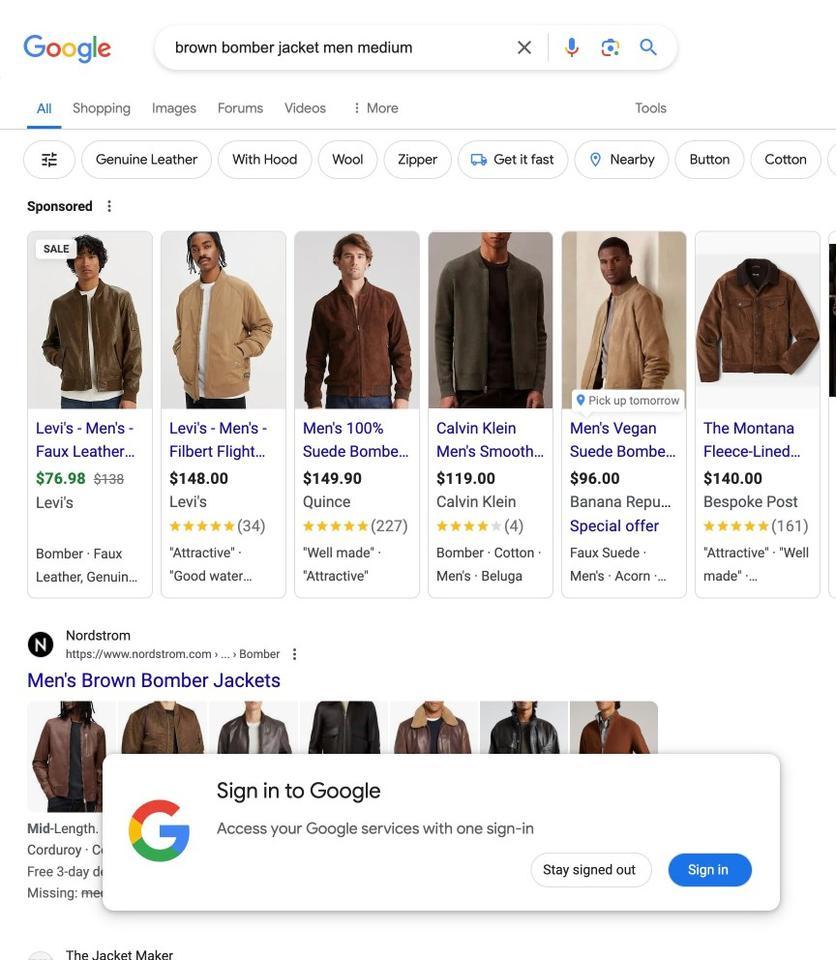 Task type: vqa. For each thing, say whether or not it's contained in the screenshot.
Product attribute "Good water resistance" element
yes



Task type: locate. For each thing, give the bounding box(es) containing it.
None search field
[[0, 24, 678, 70]]

rated 4.8 out of 5, image down from bespoke post element
[[704, 521, 772, 532]]

0 horizontal spatial rated 4.8 out of 5, image
[[169, 521, 237, 532]]

bomber element
[[437, 545, 484, 561], [36, 546, 83, 562]]

0 horizontal spatial men's element
[[437, 568, 471, 584]]

product attribute "well made" element
[[303, 545, 375, 561], [704, 545, 810, 584]]

0 horizontal spatial bomber element
[[36, 546, 83, 562]]

from levi's element up product attribute "good water resistance" element
[[169, 493, 207, 511]]

image of calvin klein men's smooth cotton sweater bomber jacket in beluga | size: medium 100% cotton image
[[429, 232, 553, 409]]

rated 4.8 out of 5, image up product attribute "good water resistance" element
[[169, 521, 237, 532]]

1 rated 4.8 out of 5, image from the left
[[169, 521, 237, 532]]

rated 4.8 out of 5, image for the from levi's element associated with product attribute "attractive" element corresponding to product attribute "good water resistance" element
[[169, 521, 237, 532]]

1 horizontal spatial from levi's element
[[169, 493, 207, 511]]

men's element
[[437, 568, 471, 584], [570, 568, 605, 584]]

acorn element
[[615, 568, 651, 584]]

1 horizontal spatial bomber element
[[437, 545, 484, 561]]

(4) total reviews element
[[504, 517, 524, 535]]

0 horizontal spatial product attribute "attractive" element
[[169, 545, 235, 561]]

1 horizontal spatial product attribute "well made" element
[[704, 545, 810, 584]]

from bespoke post element
[[704, 493, 799, 511]]

2 horizontal spatial product attribute "attractive" element
[[704, 545, 770, 561]]

men's element left beluga element on the bottom right of page
[[437, 568, 471, 584]]

1 horizontal spatial rated 4.8 out of 5, image
[[704, 521, 772, 532]]

0 horizontal spatial product attribute "well made" element
[[303, 545, 375, 561]]

2 product attribute "well made" element from the left
[[704, 545, 810, 584]]

image of thursday boot company men's tan suede trucker jacket size xxl image
[[830, 244, 837, 397]]

product attribute "well made" element down (161) total reviews element
[[704, 545, 810, 584]]

product attribute "attractive" element
[[169, 545, 235, 561], [704, 545, 770, 561], [303, 568, 369, 584]]

image of men's vegan suede bomber acorn regular size m image
[[563, 232, 687, 409]]

image of levi's - men's - filbert flight jacket - men's - otter m image
[[162, 232, 286, 409]]

None text field
[[66, 646, 280, 663], [212, 648, 280, 661], [66, 646, 280, 663], [212, 648, 280, 661]]

men's element down faux suede element
[[570, 568, 605, 584]]

2 rated 4.8 out of 5, image from the left
[[704, 521, 772, 532]]

from levi's element up faux leather, genuine leather element
[[36, 494, 74, 512]]

product attribute "well made" element down rated 4.9 out of 5, image
[[303, 545, 375, 561]]

product attribute "attractive" element up product attribute "good water resistance" element
[[169, 545, 235, 561]]

0 horizontal spatial from levi's element
[[36, 494, 74, 512]]

beluga element
[[482, 568, 523, 584]]

product attribute "attractive" element down rated 4.9 out of 5, image
[[303, 568, 369, 584]]

from levi's element
[[169, 493, 207, 511], [36, 494, 74, 512]]

1 horizontal spatial men's element
[[570, 568, 605, 584]]

product attribute "attractive" element down from bespoke post element
[[704, 545, 770, 561]]

rated 4.8 out of 5, image
[[169, 521, 237, 532], [704, 521, 772, 532]]



Task type: describe. For each thing, give the bounding box(es) containing it.
1 product attribute "well made" element from the left
[[303, 545, 375, 561]]

faux suede element
[[570, 545, 640, 561]]

image of levi's - men's - faux leather varsity bomber jacket - men's - saddle m image
[[28, 232, 152, 409]]

cotton element
[[494, 545, 535, 561]]

google image
[[23, 35, 112, 64]]

from banana republic factory element
[[570, 493, 686, 511]]

(161) total reviews element
[[772, 517, 809, 535]]

image of the montana fleece-lined corduroy trucker jacket, walnut brown - line of trade image
[[696, 251, 820, 390]]

(227) total reviews element
[[371, 517, 409, 535]]

product attribute "attractive" element for product attribute "good water resistance" element
[[169, 545, 235, 561]]

search by voice image
[[561, 36, 584, 59]]

image of men's 100% suede bomber jacket in brown, size medium, suede leather by quince image
[[295, 232, 419, 409]]

rated 4.0 out of 5, image
[[437, 521, 503, 532]]

from levi's element for bomber element corresponding to faux leather, genuine leather element
[[36, 494, 74, 512]]

rated 4.8 out of 5, image for from bespoke post element
[[704, 521, 772, 532]]

1 horizontal spatial product attribute "attractive" element
[[303, 568, 369, 584]]

bomber element for faux leather, genuine leather element
[[36, 546, 83, 562]]

from levi's element for product attribute "attractive" element corresponding to product attribute "good water resistance" element
[[169, 493, 207, 511]]

search by image image
[[599, 36, 623, 59]]

product attribute "good water resistance" element
[[169, 568, 252, 608]]

(34) total reviews element
[[237, 517, 266, 535]]

2 men's element from the left
[[570, 568, 605, 584]]

bomber element for cotton element
[[437, 545, 484, 561]]

product attribute "attractive" element for 1st the product attribute "well made" element from right
[[704, 545, 770, 561]]

Search text field
[[175, 26, 502, 69]]

from calvin klein element
[[437, 493, 517, 511]]

rated 4.9 out of 5, image
[[303, 521, 371, 532]]

faux leather, genuine leather element
[[36, 546, 138, 609]]

was $138 element
[[86, 472, 124, 488]]

from quince element
[[303, 493, 351, 511]]

1 men's element from the left
[[437, 568, 471, 584]]



